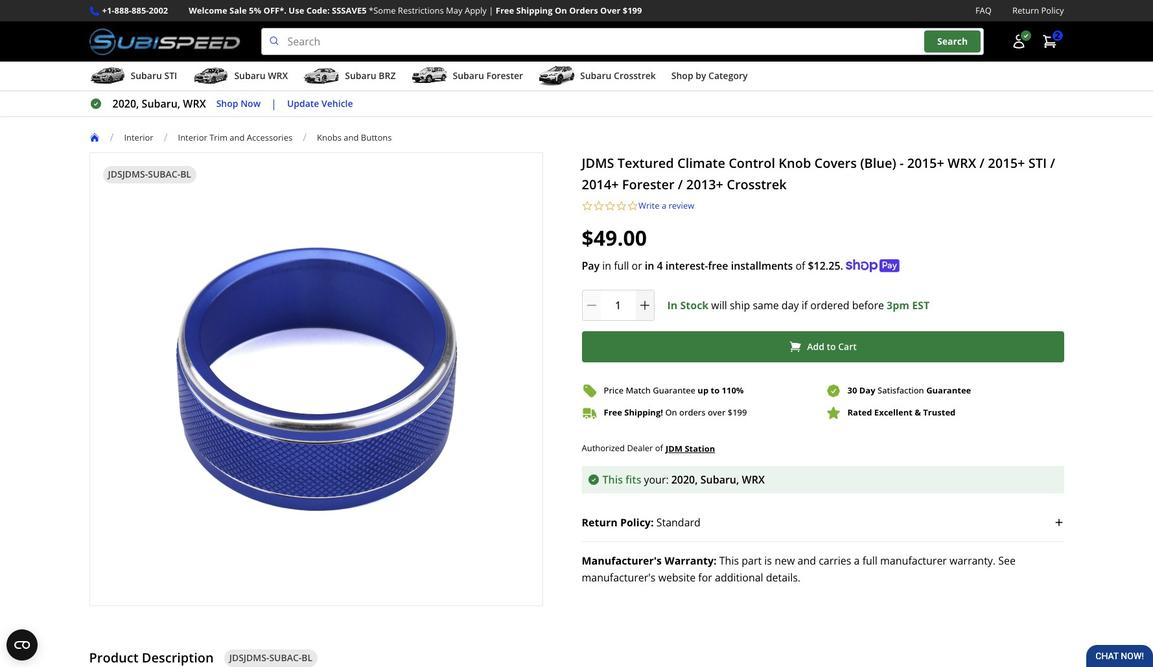 Task type: vqa. For each thing, say whether or not it's contained in the screenshot.
the "JDM"
yes



Task type: locate. For each thing, give the bounding box(es) containing it.
jdsjdms-
[[108, 168, 148, 180], [229, 652, 269, 664]]

1 vertical spatial subaru,
[[701, 473, 740, 487]]

of left $12.25 on the top
[[796, 258, 806, 273]]

1 vertical spatial jdsjdms-
[[229, 652, 269, 664]]

subaru, down station
[[701, 473, 740, 487]]

subaru for subaru crosstrek
[[580, 69, 612, 82]]

return inside return policy link
[[1013, 5, 1040, 16]]

welcome sale 5% off*. use code: sssave5
[[189, 5, 367, 16]]

crosstrek down search input field
[[614, 69, 656, 82]]

1 vertical spatial jdsjdms-subac-bl
[[229, 652, 313, 664]]

return left policy:
[[582, 515, 618, 530]]

1 horizontal spatial return
[[1013, 5, 1040, 16]]

free
[[496, 5, 514, 16], [604, 407, 622, 418]]

subaru inside "dropdown button"
[[453, 69, 484, 82]]

1 vertical spatial subac-
[[269, 652, 302, 664]]

0 vertical spatial crosstrek
[[614, 69, 656, 82]]

1 empty star image from the left
[[593, 200, 605, 212]]

empty star image left 'write'
[[616, 200, 627, 212]]

1 vertical spatial full
[[863, 554, 878, 568]]

1 vertical spatial this
[[720, 554, 739, 568]]

1 vertical spatial sti
[[1029, 154, 1047, 172]]

1 horizontal spatial crosstrek
[[727, 176, 787, 193]]

0 horizontal spatial full
[[614, 258, 629, 273]]

0 horizontal spatial crosstrek
[[614, 69, 656, 82]]

$199 right 'over'
[[623, 5, 642, 16]]

faq link
[[976, 4, 992, 18]]

day
[[782, 298, 799, 312]]

1 horizontal spatial in
[[645, 258, 655, 273]]

1 vertical spatial $199
[[728, 407, 747, 418]]

888-
[[114, 5, 132, 16]]

free right apply
[[496, 5, 514, 16]]

wrx
[[268, 69, 288, 82], [183, 97, 206, 111], [948, 154, 977, 172], [742, 473, 765, 487]]

add to cart button
[[582, 331, 1064, 362]]

this for part
[[720, 554, 739, 568]]

1 horizontal spatial bl
[[302, 652, 313, 664]]

subaru wrx button
[[193, 64, 288, 90]]

jdms textured climate control knob covers (blue) - 2015+ wrx / 2015+ sti / 2014+ forester / 2013+ crosstrek
[[582, 154, 1056, 193]]

1 vertical spatial shop
[[216, 97, 238, 109]]

0 horizontal spatial jdsjdms-subac-bl
[[108, 168, 191, 180]]

over
[[708, 407, 726, 418]]

crosstrek inside dropdown button
[[614, 69, 656, 82]]

subaru wrx
[[234, 69, 288, 82]]

product description
[[89, 649, 214, 667]]

return for return policy: standard
[[582, 515, 618, 530]]

authorized
[[582, 442, 625, 454]]

1 guarantee from the left
[[653, 385, 696, 396]]

1 vertical spatial return
[[582, 515, 618, 530]]

shop inside "dropdown button"
[[672, 69, 694, 82]]

orders
[[569, 5, 598, 16]]

0 horizontal spatial |
[[271, 97, 277, 111]]

0 horizontal spatial shop
[[216, 97, 238, 109]]

empty star image
[[582, 200, 593, 212]]

1 vertical spatial free
[[604, 407, 622, 418]]

empty star image
[[593, 200, 605, 212], [605, 200, 616, 212], [616, 200, 627, 212], [627, 200, 639, 212]]

1 subaru from the left
[[131, 69, 162, 82]]

subaru right a subaru forester thumbnail image
[[453, 69, 484, 82]]

carries
[[819, 554, 852, 568]]

5 subaru from the left
[[580, 69, 612, 82]]

0 horizontal spatial of
[[655, 442, 663, 454]]

subaru forester
[[453, 69, 523, 82]]

covers
[[815, 154, 857, 172]]

0 horizontal spatial forester
[[487, 69, 523, 82]]

*some restrictions may apply | free shipping on orders over $199
[[369, 5, 642, 16]]

|
[[489, 5, 494, 16], [271, 97, 277, 111]]

free down price
[[604, 407, 622, 418]]

station
[[685, 443, 715, 454]]

3pm
[[887, 298, 910, 312]]

2020, down subaru sti dropdown button
[[113, 97, 139, 111]]

0 vertical spatial shop
[[672, 69, 694, 82]]

1 interior from the left
[[124, 131, 153, 143]]

1 vertical spatial forester
[[622, 176, 675, 193]]

subaru left 'brz'
[[345, 69, 377, 82]]

bl
[[180, 168, 191, 180], [302, 652, 313, 664]]

interior
[[124, 131, 153, 143], [178, 131, 207, 143]]

1 horizontal spatial 2015+
[[988, 154, 1026, 172]]

1 horizontal spatial subaru,
[[701, 473, 740, 487]]

0 vertical spatial |
[[489, 5, 494, 16]]

1 vertical spatial |
[[271, 97, 277, 111]]

this left fits on the bottom of the page
[[603, 473, 623, 487]]

forester inside "dropdown button"
[[487, 69, 523, 82]]

0 horizontal spatial $199
[[623, 5, 642, 16]]

1 vertical spatial crosstrek
[[727, 176, 787, 193]]

+1-888-885-2002
[[102, 5, 168, 16]]

shipping
[[517, 5, 553, 16]]

0 horizontal spatial 2020,
[[113, 97, 139, 111]]

1 horizontal spatial of
[[796, 258, 806, 273]]

to right up
[[711, 385, 720, 396]]

new
[[775, 554, 795, 568]]

subaru for subaru wrx
[[234, 69, 266, 82]]

and
[[230, 131, 245, 143], [344, 131, 359, 143], [798, 554, 816, 568]]

0 vertical spatial to
[[827, 340, 836, 353]]

1 horizontal spatial and
[[344, 131, 359, 143]]

empty star image right empty star image
[[605, 200, 616, 212]]

4 subaru from the left
[[453, 69, 484, 82]]

in
[[603, 258, 612, 273], [645, 258, 655, 273]]

rated
[[848, 407, 873, 418]]

shop left now on the left top of the page
[[216, 97, 238, 109]]

manufacturer's
[[582, 554, 662, 568]]

shop by category
[[672, 69, 748, 82]]

1 vertical spatial of
[[655, 442, 663, 454]]

/
[[110, 130, 114, 145], [164, 130, 168, 145], [303, 130, 307, 145], [980, 154, 985, 172], [1051, 154, 1056, 172], [678, 176, 683, 193]]

subaru inside dropdown button
[[131, 69, 162, 82]]

policy
[[1042, 5, 1064, 16]]

0 horizontal spatial sti
[[164, 69, 177, 82]]

$49.00
[[582, 223, 647, 251]]

1 vertical spatial to
[[711, 385, 720, 396]]

1 horizontal spatial free
[[604, 407, 622, 418]]

0 vertical spatial subaru,
[[142, 97, 180, 111]]

0 vertical spatial free
[[496, 5, 514, 16]]

empty star image up $49.00
[[627, 200, 639, 212]]

885-
[[132, 5, 149, 16]]

1 horizontal spatial 2020,
[[672, 473, 698, 487]]

0 horizontal spatial 2015+
[[908, 154, 945, 172]]

1 2015+ from the left
[[908, 154, 945, 172]]

sti inside subaru sti dropdown button
[[164, 69, 177, 82]]

1 horizontal spatial a
[[854, 554, 860, 568]]

knobs and buttons link
[[317, 131, 402, 143], [317, 131, 392, 143]]

0 vertical spatial sti
[[164, 69, 177, 82]]

search
[[938, 35, 968, 48]]

full right carries
[[863, 554, 878, 568]]

or
[[632, 258, 642, 273]]

2 subaru from the left
[[234, 69, 266, 82]]

forester up 'write'
[[622, 176, 675, 193]]

sssave5
[[332, 5, 367, 16]]

2020, right your:
[[672, 473, 698, 487]]

on
[[555, 5, 567, 16], [666, 407, 677, 418]]

in left 4
[[645, 258, 655, 273]]

0 horizontal spatial this
[[603, 473, 623, 487]]

| right apply
[[489, 5, 494, 16]]

and right new
[[798, 554, 816, 568]]

1 vertical spatial on
[[666, 407, 677, 418]]

$199 right over on the right of the page
[[728, 407, 747, 418]]

0 horizontal spatial return
[[582, 515, 618, 530]]

excellent
[[875, 407, 913, 418]]

faq
[[976, 5, 992, 16]]

a right carries
[[854, 554, 860, 568]]

2002
[[149, 5, 168, 16]]

a subaru wrx thumbnail image image
[[193, 66, 229, 86]]

1 horizontal spatial to
[[827, 340, 836, 353]]

1 horizontal spatial subac-
[[269, 652, 302, 664]]

interior left trim on the top left of the page
[[178, 131, 207, 143]]

subaru right a subaru crosstrek thumbnail image
[[580, 69, 612, 82]]

to
[[827, 340, 836, 353], [711, 385, 720, 396]]

satisfaction
[[878, 385, 925, 396]]

0 horizontal spatial guarantee
[[653, 385, 696, 396]]

2020, subaru, wrx
[[113, 97, 206, 111]]

0 vertical spatial this
[[603, 473, 623, 487]]

knobs and buttons
[[317, 131, 392, 143]]

0 vertical spatial of
[[796, 258, 806, 273]]

to right add
[[827, 340, 836, 353]]

trusted
[[924, 407, 956, 418]]

a subaru brz thumbnail image image
[[304, 66, 340, 86]]

subispeed logo image
[[89, 28, 240, 55]]

1 horizontal spatial guarantee
[[927, 385, 972, 396]]

$199
[[623, 5, 642, 16], [728, 407, 747, 418]]

1 horizontal spatial sti
[[1029, 154, 1047, 172]]

1 horizontal spatial shop
[[672, 69, 694, 82]]

decrement image
[[585, 299, 598, 312]]

in right pay at the right top of page
[[603, 258, 612, 273]]

shop left by on the top right of the page
[[672, 69, 694, 82]]

vehicle
[[322, 97, 353, 109]]

2 horizontal spatial and
[[798, 554, 816, 568]]

shop for shop now
[[216, 97, 238, 109]]

full left or
[[614, 258, 629, 273]]

return left policy
[[1013, 5, 1040, 16]]

and right trim on the top left of the page
[[230, 131, 245, 143]]

subaru up 2020, subaru, wrx
[[131, 69, 162, 82]]

0 vertical spatial return
[[1013, 5, 1040, 16]]

0 vertical spatial jdsjdms-
[[108, 168, 148, 180]]

this
[[603, 473, 623, 487], [720, 554, 739, 568]]

accessories
[[247, 131, 293, 143]]

3 subaru from the left
[[345, 69, 377, 82]]

jdsjdms-subac-bl
[[108, 168, 191, 180], [229, 652, 313, 664]]

4 empty star image from the left
[[627, 200, 639, 212]]

1 horizontal spatial forester
[[622, 176, 675, 193]]

to inside button
[[827, 340, 836, 353]]

0 horizontal spatial on
[[555, 5, 567, 16]]

0 vertical spatial on
[[555, 5, 567, 16]]

2 interior from the left
[[178, 131, 207, 143]]

sti
[[164, 69, 177, 82], [1029, 154, 1047, 172]]

+1-888-885-2002 link
[[102, 4, 168, 18]]

a inside this part is new and carries a full manufacturer warranty. see manufacturer's website for additional details.
[[854, 554, 860, 568]]

0 horizontal spatial interior
[[124, 131, 153, 143]]

a right 'write'
[[662, 200, 667, 211]]

1 horizontal spatial this
[[720, 554, 739, 568]]

off*.
[[264, 5, 287, 16]]

subac-
[[148, 168, 180, 180], [269, 652, 302, 664]]

0 vertical spatial bl
[[180, 168, 191, 180]]

forester left a subaru crosstrek thumbnail image
[[487, 69, 523, 82]]

crosstrek down control
[[727, 176, 787, 193]]

and right knobs
[[344, 131, 359, 143]]

0 horizontal spatial in
[[603, 258, 612, 273]]

button image
[[1011, 34, 1027, 49]]

0 vertical spatial forester
[[487, 69, 523, 82]]

subaru, down subaru sti
[[142, 97, 180, 111]]

pay
[[582, 258, 600, 273]]

1 horizontal spatial interior
[[178, 131, 207, 143]]

this up "additional"
[[720, 554, 739, 568]]

guarantee up trusted
[[927, 385, 972, 396]]

part
[[742, 554, 762, 568]]

increment image
[[638, 299, 651, 312]]

2 empty star image from the left
[[605, 200, 616, 212]]

interior trim and accessories link
[[178, 131, 303, 143], [178, 131, 293, 143]]

guarantee up the free shipping! on orders over $199
[[653, 385, 696, 396]]

crosstrek
[[614, 69, 656, 82], [727, 176, 787, 193]]

empty star image down 2014+
[[593, 200, 605, 212]]

None number field
[[582, 290, 655, 321]]

interior down 2020, subaru, wrx
[[124, 131, 153, 143]]

category
[[709, 69, 748, 82]]

is
[[765, 554, 772, 568]]

0 vertical spatial subac-
[[148, 168, 180, 180]]

$12.25
[[808, 258, 841, 273]]

subaru up now on the left top of the page
[[234, 69, 266, 82]]

| right now on the left top of the page
[[271, 97, 277, 111]]

0 vertical spatial a
[[662, 200, 667, 211]]

1 horizontal spatial full
[[863, 554, 878, 568]]

1 vertical spatial a
[[854, 554, 860, 568]]

subaru brz
[[345, 69, 396, 82]]

this inside this part is new and carries a full manufacturer warranty. see manufacturer's website for additional details.
[[720, 554, 739, 568]]

forester
[[487, 69, 523, 82], [622, 176, 675, 193]]

interior link
[[124, 131, 164, 143], [124, 131, 153, 143]]

of left jdm
[[655, 442, 663, 454]]

may
[[446, 5, 463, 16]]

guarantee
[[653, 385, 696, 396], [927, 385, 972, 396]]

&
[[915, 407, 921, 418]]

write
[[639, 200, 660, 211]]

0 horizontal spatial free
[[496, 5, 514, 16]]

shop pay image
[[846, 259, 900, 272]]



Task type: describe. For each thing, give the bounding box(es) containing it.
shop for shop by category
[[672, 69, 694, 82]]

ship
[[730, 298, 750, 312]]

wrx inside dropdown button
[[268, 69, 288, 82]]

warranty.
[[950, 554, 996, 568]]

a subaru crosstrek thumbnail image image
[[539, 66, 575, 86]]

jdm station link
[[666, 441, 715, 456]]

your:
[[644, 473, 669, 487]]

0 vertical spatial full
[[614, 258, 629, 273]]

a subaru sti thumbnail image image
[[89, 66, 125, 86]]

0 horizontal spatial subaru,
[[142, 97, 180, 111]]

update
[[287, 97, 319, 109]]

jdms
[[582, 154, 614, 172]]

warranty:
[[665, 554, 717, 568]]

brz
[[379, 69, 396, 82]]

return policy
[[1013, 5, 1064, 16]]

home image
[[89, 132, 100, 143]]

30
[[848, 385, 858, 396]]

2013+
[[687, 176, 724, 193]]

return for return policy
[[1013, 5, 1040, 16]]

0 horizontal spatial bl
[[180, 168, 191, 180]]

shop now
[[216, 97, 261, 109]]

free shipping! on orders over $199
[[604, 407, 747, 418]]

search input field
[[261, 28, 984, 55]]

orders
[[680, 407, 706, 418]]

0 vertical spatial 2020,
[[113, 97, 139, 111]]

restrictions
[[398, 5, 444, 16]]

additional
[[715, 570, 764, 585]]

1 vertical spatial bl
[[302, 652, 313, 664]]

apply
[[465, 5, 487, 16]]

add to cart
[[807, 340, 857, 353]]

climate
[[678, 154, 726, 172]]

subaru for subaru sti
[[131, 69, 162, 82]]

textured
[[618, 154, 674, 172]]

fits
[[626, 473, 642, 487]]

sale
[[230, 5, 247, 16]]

use
[[289, 5, 304, 16]]

control
[[729, 154, 776, 172]]

0 horizontal spatial subac-
[[148, 168, 180, 180]]

subaru brz button
[[304, 64, 396, 90]]

*some
[[369, 5, 396, 16]]

of inside "authorized dealer of jdm station"
[[655, 442, 663, 454]]

code:
[[307, 5, 330, 16]]

subaru forester button
[[411, 64, 523, 90]]

subaru crosstrek button
[[539, 64, 656, 90]]

cart
[[839, 340, 857, 353]]

in stock will ship same day if ordered before 3pm est
[[668, 298, 930, 312]]

30 day satisfaction guarantee
[[848, 385, 972, 396]]

manufacturer
[[881, 554, 947, 568]]

interior for interior trim and accessories
[[178, 131, 207, 143]]

0 horizontal spatial to
[[711, 385, 720, 396]]

forester inside jdms textured climate control knob covers (blue) - 2015+ wrx / 2015+ sti / 2014+ forester / 2013+ crosstrek
[[622, 176, 675, 193]]

shop by category button
[[672, 64, 748, 90]]

0 horizontal spatial and
[[230, 131, 245, 143]]

same
[[753, 298, 779, 312]]

welcome
[[189, 5, 227, 16]]

website
[[659, 570, 696, 585]]

4
[[657, 258, 663, 273]]

subaru for subaru brz
[[345, 69, 377, 82]]

open widget image
[[6, 630, 38, 661]]

0 vertical spatial $199
[[623, 5, 642, 16]]

wrx inside jdms textured climate control knob covers (blue) - 2015+ wrx / 2015+ sti / 2014+ forester / 2013+ crosstrek
[[948, 154, 977, 172]]

2 2015+ from the left
[[988, 154, 1026, 172]]

+1-
[[102, 5, 114, 16]]

ordered
[[811, 298, 850, 312]]

update vehicle button
[[287, 96, 353, 111]]

crosstrek inside jdms textured climate control knob covers (blue) - 2015+ wrx / 2015+ sti / 2014+ forester / 2013+ crosstrek
[[727, 176, 787, 193]]

1 in from the left
[[603, 258, 612, 273]]

installments
[[731, 258, 793, 273]]

review
[[669, 200, 695, 211]]

add
[[807, 340, 825, 353]]

3 empty star image from the left
[[616, 200, 627, 212]]

interior for interior
[[124, 131, 153, 143]]

shipping!
[[625, 407, 663, 418]]

1 horizontal spatial $199
[[728, 407, 747, 418]]

price match guarantee up to 110%
[[604, 385, 744, 396]]

2 button
[[1036, 29, 1064, 55]]

manufacturer's warranty:
[[582, 554, 717, 568]]

will
[[712, 298, 727, 312]]

standard
[[657, 515, 701, 530]]

5%
[[249, 5, 261, 16]]

update vehicle
[[287, 97, 353, 109]]

sti inside jdms textured climate control knob covers (blue) - 2015+ wrx / 2015+ sti / 2014+ forester / 2013+ crosstrek
[[1029, 154, 1047, 172]]

1 horizontal spatial |
[[489, 5, 494, 16]]

a subaru forester thumbnail image image
[[411, 66, 448, 86]]

by
[[696, 69, 706, 82]]

2 guarantee from the left
[[927, 385, 972, 396]]

write a review
[[639, 200, 695, 211]]

knob
[[779, 154, 811, 172]]

and inside this part is new and carries a full manufacturer warranty. see manufacturer's website for additional details.
[[798, 554, 816, 568]]

1 horizontal spatial jdsjdms-subac-bl
[[229, 652, 313, 664]]

interior trim and accessories
[[178, 131, 293, 143]]

jdm
[[666, 443, 683, 454]]

(blue)
[[861, 154, 897, 172]]

write a review link
[[639, 200, 695, 212]]

2
[[1055, 29, 1061, 42]]

1 horizontal spatial jdsjdms-
[[229, 652, 269, 664]]

trim
[[210, 131, 228, 143]]

description
[[142, 649, 214, 667]]

this for fits
[[603, 473, 623, 487]]

for
[[699, 570, 713, 585]]

manufacturer's
[[582, 570, 656, 585]]

see
[[999, 554, 1016, 568]]

over
[[601, 5, 621, 16]]

free
[[708, 258, 729, 273]]

policy:
[[621, 515, 654, 530]]

.
[[841, 258, 844, 273]]

price
[[604, 385, 624, 396]]

knobs
[[317, 131, 342, 143]]

subaru for subaru forester
[[453, 69, 484, 82]]

110%
[[722, 385, 744, 396]]

0 horizontal spatial jdsjdms-
[[108, 168, 148, 180]]

buttons
[[361, 131, 392, 143]]

2 in from the left
[[645, 258, 655, 273]]

0 horizontal spatial a
[[662, 200, 667, 211]]

if
[[802, 298, 808, 312]]

product
[[89, 649, 139, 667]]

1 vertical spatial 2020,
[[672, 473, 698, 487]]

full inside this part is new and carries a full manufacturer warranty. see manufacturer's website for additional details.
[[863, 554, 878, 568]]

shop now link
[[216, 96, 261, 111]]

subaru crosstrek
[[580, 69, 656, 82]]

1 horizontal spatial on
[[666, 407, 677, 418]]

0 vertical spatial jdsjdms-subac-bl
[[108, 168, 191, 180]]



